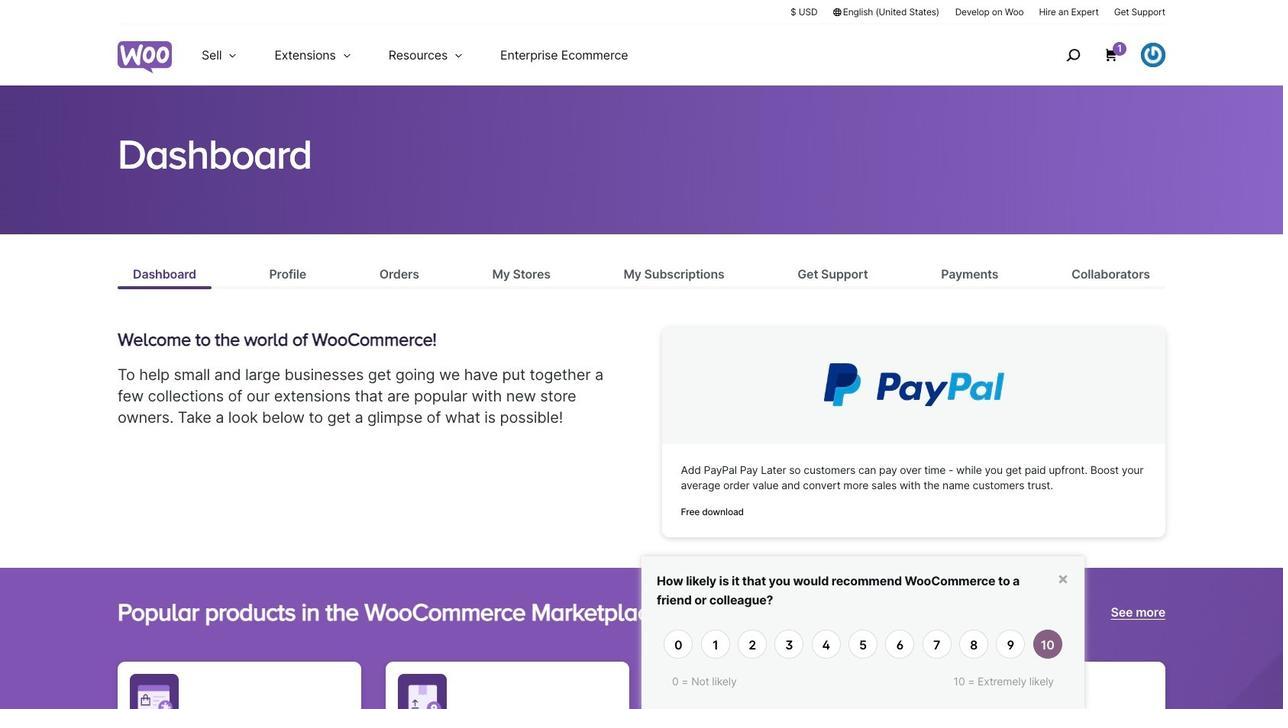 Task type: describe. For each thing, give the bounding box(es) containing it.
open account menu image
[[1142, 43, 1166, 67]]

service navigation menu element
[[1034, 30, 1166, 80]]



Task type: locate. For each thing, give the bounding box(es) containing it.
search image
[[1061, 43, 1086, 67]]



Task type: vqa. For each thing, say whether or not it's contained in the screenshot.
Open account menu Image
yes



